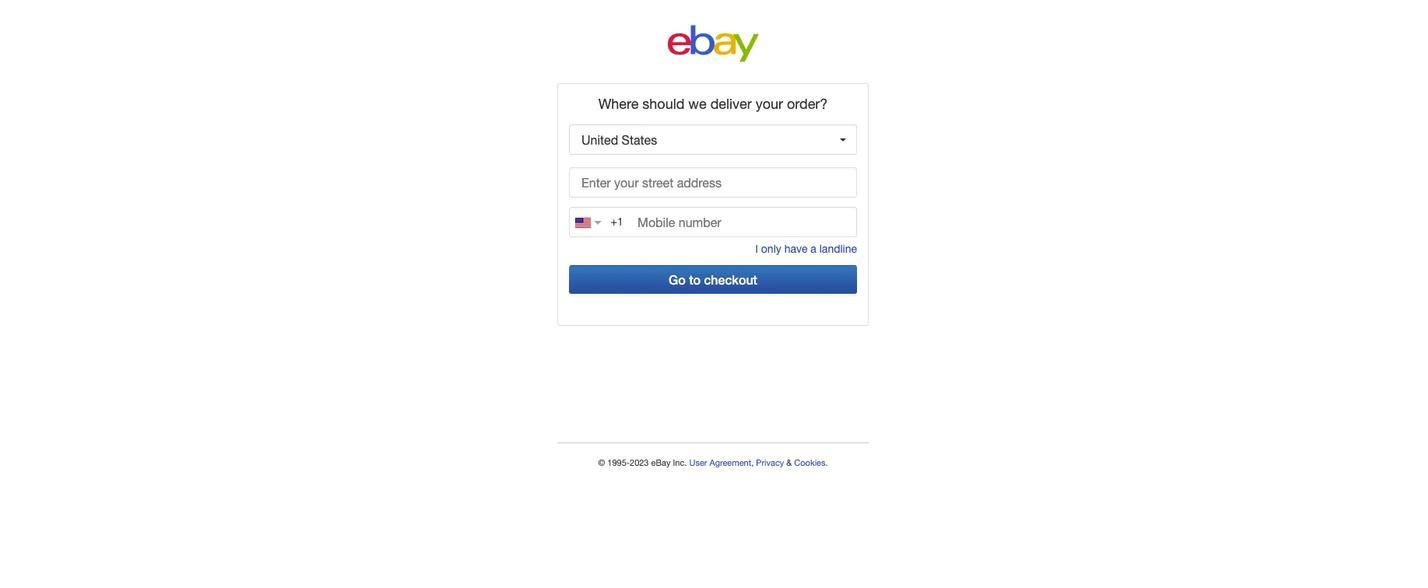 Task type: describe. For each thing, give the bounding box(es) containing it.
ebay
[[652, 459, 671, 468]]

Mobile number telephone field
[[569, 207, 858, 238]]

Enter your street address text field
[[569, 167, 858, 198]]

i only have a landline
[[756, 243, 858, 255]]

we
[[689, 96, 707, 112]]

+1
[[611, 216, 624, 228]]

,
[[752, 459, 754, 468]]

©
[[598, 459, 605, 468]]

.
[[826, 459, 828, 468]]

i only have a landline button
[[756, 243, 858, 255]]

where
[[599, 96, 639, 112]]

order?
[[787, 96, 828, 112]]

agreement
[[710, 459, 752, 468]]

where should we deliver your order?
[[599, 96, 828, 112]]

your
[[756, 96, 784, 112]]

landline
[[820, 243, 858, 255]]

inc.
[[673, 459, 687, 468]]



Task type: locate. For each thing, give the bounding box(es) containing it.
cookies link
[[795, 459, 826, 468]]

i
[[756, 243, 759, 255]]

None submit
[[569, 266, 858, 294]]

deliver
[[711, 96, 752, 112]]

user
[[690, 459, 708, 468]]

1995-
[[608, 459, 630, 468]]

only
[[762, 243, 782, 255]]

2023
[[630, 459, 649, 468]]

should
[[643, 96, 685, 112]]

privacy
[[756, 459, 785, 468]]

have
[[785, 243, 808, 255]]

application
[[569, 167, 858, 207]]

privacy link
[[756, 459, 785, 468]]

&
[[787, 459, 792, 468]]

user agreement link
[[690, 459, 752, 468]]

cookies
[[795, 459, 826, 468]]

a
[[811, 243, 817, 255]]

© 1995-2023 ebay inc. user agreement , privacy & cookies .
[[598, 459, 828, 468]]



